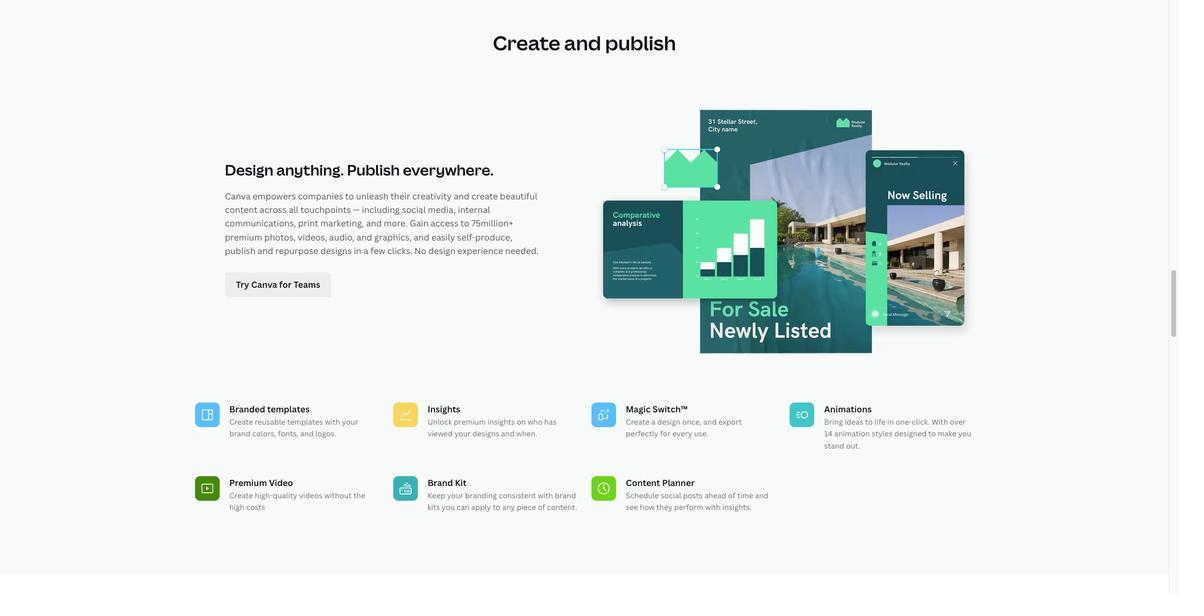 Task type: locate. For each thing, give the bounding box(es) containing it.
1 vertical spatial with
[[538, 491, 553, 501]]

perform
[[674, 502, 704, 513]]

with down ahead
[[706, 502, 721, 513]]

to down with
[[929, 429, 936, 439]]

self-
[[457, 231, 475, 243]]

design up for on the bottom of the page
[[657, 417, 681, 427]]

1 horizontal spatial brand
[[555, 491, 576, 501]]

0 vertical spatial designs
[[320, 245, 352, 257]]

create
[[472, 190, 498, 202]]

templates up fonts,
[[287, 417, 323, 427]]

1 horizontal spatial designs
[[473, 429, 500, 439]]

publish
[[347, 160, 400, 180]]

1 vertical spatial of
[[538, 502, 545, 513]]

0 vertical spatial your
[[342, 417, 358, 427]]

you right kits
[[442, 502, 455, 513]]

create for branded templates
[[229, 417, 253, 427]]

a inside magic switch™ create a design once, and export perfectly for every use.
[[652, 417, 656, 427]]

of up insights.
[[728, 491, 736, 501]]

access
[[431, 217, 459, 229]]

content planner schedule social posts ahead of time and see how they perform with insights.
[[626, 477, 769, 513]]

touchpoints
[[301, 204, 351, 215]]

1 vertical spatial a
[[652, 417, 656, 427]]

1 horizontal spatial in
[[888, 417, 894, 427]]

your inside brand kit keep your branding consistent with brand kits you can apply to any piece of content.
[[447, 491, 464, 501]]

brand for brand kit
[[555, 491, 576, 501]]

0 vertical spatial with
[[325, 417, 340, 427]]

2 vertical spatial your
[[447, 491, 464, 501]]

0 horizontal spatial of
[[538, 502, 545, 513]]

with up content.
[[538, 491, 553, 501]]

anything.
[[276, 160, 344, 180]]

brand up content.
[[555, 491, 576, 501]]

needed.
[[505, 245, 539, 257]]

with inside branded templates create reusable templates with your brand colors, fonts, and logos.
[[325, 417, 340, 427]]

brand
[[229, 429, 251, 439], [555, 491, 576, 501]]

1 horizontal spatial premium
[[454, 417, 486, 427]]

0 horizontal spatial publish
[[225, 245, 256, 257]]

create and publish
[[493, 30, 676, 56]]

more.
[[384, 217, 408, 229]]

templates up reusable
[[267, 403, 310, 415]]

a
[[364, 245, 368, 257], [652, 417, 656, 427]]

content
[[626, 477, 660, 488]]

create for premium video
[[229, 491, 253, 501]]

1 vertical spatial your
[[455, 429, 471, 439]]

1 horizontal spatial social
[[661, 491, 681, 501]]

2 horizontal spatial with
[[706, 502, 721, 513]]

produce,
[[475, 231, 512, 243]]

create inside premium video create high-quality videos without the high costs
[[229, 491, 253, 501]]

1 vertical spatial brand
[[555, 491, 576, 501]]

premium down insights
[[454, 417, 486, 427]]

to up —
[[345, 190, 354, 202]]

insights
[[428, 403, 461, 415]]

premium
[[225, 231, 262, 243], [454, 417, 486, 427]]

0 horizontal spatial premium
[[225, 231, 262, 243]]

0 vertical spatial publish
[[605, 30, 676, 56]]

create inside magic switch™ create a design once, and export perfectly for every use.
[[626, 417, 650, 427]]

over
[[950, 417, 966, 427]]

styles
[[872, 429, 893, 439]]

apply
[[471, 502, 491, 513]]

click.
[[912, 417, 930, 427]]

branding
[[465, 491, 497, 501]]

and inside insights unlock premium insights on who has viewed your designs and when.
[[501, 429, 515, 439]]

reusable
[[255, 417, 286, 427]]

1 vertical spatial design
[[657, 417, 681, 427]]

in right life
[[888, 417, 894, 427]]

1 vertical spatial designs
[[473, 429, 500, 439]]

social up gain
[[402, 204, 426, 215]]

0 vertical spatial design
[[429, 245, 456, 257]]

1 vertical spatial publish
[[225, 245, 256, 257]]

0 horizontal spatial design
[[429, 245, 456, 257]]

premium inside insights unlock premium insights on who has viewed your designs and when.
[[454, 417, 486, 427]]

in inside "animations bring ideas to life in one-click. with over 14 animation styles designed to make you stand out."
[[888, 417, 894, 427]]

creativity
[[412, 190, 452, 202]]

1 horizontal spatial with
[[538, 491, 553, 501]]

unlock
[[428, 417, 452, 427]]

to inside brand kit keep your branding consistent with brand kits you can apply to any piece of content.
[[493, 502, 501, 513]]

0 horizontal spatial a
[[364, 245, 368, 257]]

of
[[728, 491, 736, 501], [538, 502, 545, 513]]

marketing,
[[321, 217, 364, 229]]

of inside brand kit keep your branding consistent with brand kits you can apply to any piece of content.
[[538, 502, 545, 513]]

magic switch™ create a design once, and export perfectly for every use.
[[626, 403, 742, 439]]

social up the they
[[661, 491, 681, 501]]

designs down insights
[[473, 429, 500, 439]]

premium down communications,
[[225, 231, 262, 243]]

insights
[[488, 417, 515, 427]]

content
[[225, 204, 258, 215]]

branded
[[229, 403, 265, 415]]

a up perfectly
[[652, 417, 656, 427]]

with up logos.
[[325, 417, 340, 427]]

1 vertical spatial premium
[[454, 417, 486, 427]]

publish inside canva empowers companies to unleash their creativity and create beautiful content across all touchpoints  — including social media, internal communications, print marketing, and more. gain access to 75million+ premium photos, videos, audio, and graphics, and easily self-produce, publish and repurpose designs in a few clicks. no design experience needed.
[[225, 245, 256, 257]]

1 horizontal spatial of
[[728, 491, 736, 501]]

design down easily
[[429, 245, 456, 257]]

designs
[[320, 245, 352, 257], [473, 429, 500, 439]]

—
[[353, 204, 360, 215]]

the
[[354, 491, 365, 501]]

social inside canva empowers companies to unleash their creativity and create beautiful content across all touchpoints  — including social media, internal communications, print marketing, and more. gain access to 75million+ premium photos, videos, audio, and graphics, and easily self-produce, publish and repurpose designs in a few clicks. no design experience needed.
[[402, 204, 426, 215]]

0 vertical spatial a
[[364, 245, 368, 257]]

0 horizontal spatial with
[[325, 417, 340, 427]]

create
[[493, 30, 560, 56], [229, 417, 253, 427], [626, 417, 650, 427], [229, 491, 253, 501]]

and
[[564, 30, 601, 56], [454, 190, 470, 202], [366, 217, 382, 229], [357, 231, 372, 243], [414, 231, 430, 243], [258, 245, 273, 257], [704, 417, 717, 427], [300, 429, 314, 439], [501, 429, 515, 439], [755, 491, 769, 501]]

in left few
[[354, 245, 362, 257]]

insights.
[[723, 502, 752, 513]]

0 vertical spatial you
[[959, 429, 972, 439]]

create inside branded templates create reusable templates with your brand colors, fonts, and logos.
[[229, 417, 253, 427]]

publish
[[605, 30, 676, 56], [225, 245, 256, 257]]

0 vertical spatial premium
[[225, 231, 262, 243]]

1 vertical spatial in
[[888, 417, 894, 427]]

with
[[325, 417, 340, 427], [538, 491, 553, 501], [706, 502, 721, 513]]

of inside the content planner schedule social posts ahead of time and see how they perform with insights.
[[728, 491, 736, 501]]

create for magic switch™
[[626, 417, 650, 427]]

keep
[[428, 491, 445, 501]]

of right piece
[[538, 502, 545, 513]]

with inside brand kit keep your branding consistent with brand kits you can apply to any piece of content.
[[538, 491, 553, 501]]

kits
[[428, 502, 440, 513]]

any
[[502, 502, 515, 513]]

videos,
[[298, 231, 327, 243]]

make
[[938, 429, 957, 439]]

to left any
[[493, 502, 501, 513]]

0 horizontal spatial you
[[442, 502, 455, 513]]

0 horizontal spatial social
[[402, 204, 426, 215]]

brand inside branded templates create reusable templates with your brand colors, fonts, and logos.
[[229, 429, 251, 439]]

their
[[391, 190, 410, 202]]

media,
[[428, 204, 456, 215]]

design anything. publish everywhere.
[[225, 160, 494, 180]]

1 vertical spatial social
[[661, 491, 681, 501]]

clicks.
[[387, 245, 413, 257]]

a left few
[[364, 245, 368, 257]]

you
[[959, 429, 972, 439], [442, 502, 455, 513]]

in inside canva empowers companies to unleash their creativity and create beautiful content across all touchpoints  — including social media, internal communications, print marketing, and more. gain access to 75million+ premium photos, videos, audio, and graphics, and easily self-produce, publish and repurpose designs in a few clicks. no design experience needed.
[[354, 245, 362, 257]]

0 vertical spatial of
[[728, 491, 736, 501]]

1 horizontal spatial you
[[959, 429, 972, 439]]

designs down audio,
[[320, 245, 352, 257]]

high-
[[255, 491, 273, 501]]

no
[[415, 245, 426, 257]]

brand left colors,
[[229, 429, 251, 439]]

design
[[429, 245, 456, 257], [657, 417, 681, 427]]

you down over
[[959, 429, 972, 439]]

who
[[528, 417, 543, 427]]

1 vertical spatial you
[[442, 502, 455, 513]]

0 vertical spatial in
[[354, 245, 362, 257]]

premium inside canva empowers companies to unleash their creativity and create beautiful content across all touchpoints  — including social media, internal communications, print marketing, and more. gain access to 75million+ premium photos, videos, audio, and graphics, and easily self-produce, publish and repurpose designs in a few clicks. no design experience needed.
[[225, 231, 262, 243]]

0 horizontal spatial designs
[[320, 245, 352, 257]]

1 horizontal spatial publish
[[605, 30, 676, 56]]

1 horizontal spatial a
[[652, 417, 656, 427]]

all
[[289, 204, 299, 215]]

0 vertical spatial brand
[[229, 429, 251, 439]]

with
[[932, 417, 948, 427]]

kit
[[455, 477, 467, 488]]

0 horizontal spatial in
[[354, 245, 362, 257]]

animation
[[835, 429, 870, 439]]

brand kit keep your branding consistent with brand kits you can apply to any piece of content.
[[428, 477, 577, 513]]

1 horizontal spatial design
[[657, 417, 681, 427]]

0 vertical spatial social
[[402, 204, 426, 215]]

photos,
[[264, 231, 296, 243]]

design inside magic switch™ create a design once, and export perfectly for every use.
[[657, 417, 681, 427]]

your
[[342, 417, 358, 427], [455, 429, 471, 439], [447, 491, 464, 501]]

can
[[457, 502, 470, 513]]

brand inside brand kit keep your branding consistent with brand kits you can apply to any piece of content.
[[555, 491, 576, 501]]

2 vertical spatial with
[[706, 502, 721, 513]]

video
[[269, 477, 293, 488]]

14
[[824, 429, 833, 439]]

0 horizontal spatial brand
[[229, 429, 251, 439]]



Task type: vqa. For each thing, say whether or not it's contained in the screenshot.


Task type: describe. For each thing, give the bounding box(es) containing it.
one-
[[896, 417, 912, 427]]

has
[[544, 417, 557, 427]]

magic
[[626, 403, 651, 415]]

designs inside canva empowers companies to unleash their creativity and create beautiful content across all touchpoints  — including social media, internal communications, print marketing, and more. gain access to 75million+ premium photos, videos, audio, and graphics, and easily self-produce, publish and repurpose designs in a few clicks. no design experience needed.
[[320, 245, 352, 257]]

experience
[[458, 245, 503, 257]]

a inside canva empowers companies to unleash their creativity and create beautiful content across all touchpoints  — including social media, internal communications, print marketing, and more. gain access to 75million+ premium photos, videos, audio, and graphics, and easily self-produce, publish and repurpose designs in a few clicks. no design experience needed.
[[364, 245, 368, 257]]

everywhere.
[[403, 160, 494, 180]]

life
[[875, 417, 886, 427]]

communications,
[[225, 217, 296, 229]]

designs inside insights unlock premium insights on who has viewed your designs and when.
[[473, 429, 500, 439]]

unleash
[[356, 190, 389, 202]]

few
[[370, 245, 385, 257]]

brand for branded templates
[[229, 429, 251, 439]]

across
[[260, 204, 287, 215]]

animations
[[824, 403, 872, 415]]

premium
[[229, 477, 267, 488]]

planner
[[662, 477, 695, 488]]

costs
[[246, 502, 265, 513]]

repurpose
[[275, 245, 318, 257]]

easily
[[432, 231, 455, 243]]

export
[[719, 417, 742, 427]]

designed
[[895, 429, 927, 439]]

for
[[660, 429, 671, 439]]

switch™
[[653, 403, 688, 415]]

logos.
[[316, 429, 336, 439]]

and inside magic switch™ create a design once, and export perfectly for every use.
[[704, 417, 717, 427]]

with inside the content planner schedule social posts ahead of time and see how they perform with insights.
[[706, 502, 721, 513]]

canva empowers companies to unleash their creativity and create beautiful content across all touchpoints  — including social media, internal communications, print marketing, and more. gain access to 75million+ premium photos, videos, audio, and graphics, and easily self-produce, publish and repurpose designs in a few clicks. no design experience needed.
[[225, 190, 539, 257]]

internal
[[458, 204, 490, 215]]

every
[[673, 429, 693, 439]]

graphics,
[[374, 231, 412, 243]]

0 vertical spatial templates
[[267, 403, 310, 415]]

audio,
[[329, 231, 355, 243]]

quality
[[273, 491, 297, 501]]

consistent
[[499, 491, 536, 501]]

bring
[[824, 417, 843, 427]]

empowers
[[253, 190, 296, 202]]

posts
[[683, 491, 703, 501]]

you inside brand kit keep your branding consistent with brand kits you can apply to any piece of content.
[[442, 502, 455, 513]]

you inside "animations bring ideas to life in one-click. with over 14 animation styles designed to make you stand out."
[[959, 429, 972, 439]]

piece
[[517, 502, 536, 513]]

animations bring ideas to life in one-click. with over 14 animation styles designed to make you stand out.
[[824, 403, 972, 451]]

to up self-
[[461, 217, 469, 229]]

design
[[225, 160, 273, 180]]

to left life
[[865, 417, 873, 427]]

how
[[640, 502, 655, 513]]

perfectly
[[626, 429, 659, 439]]

see
[[626, 502, 638, 513]]

your inside branded templates create reusable templates with your brand colors, fonts, and logos.
[[342, 417, 358, 427]]

fonts,
[[278, 429, 299, 439]]

time
[[737, 491, 753, 501]]

once,
[[682, 417, 702, 427]]

ideas
[[845, 417, 864, 427]]

ahead
[[705, 491, 727, 501]]

your inside insights unlock premium insights on who has viewed your designs and when.
[[455, 429, 471, 439]]

high
[[229, 502, 244, 513]]

brand
[[428, 477, 453, 488]]

gain
[[410, 217, 429, 229]]

use.
[[694, 429, 708, 439]]

75million+
[[472, 217, 513, 229]]

on
[[517, 417, 526, 427]]

when.
[[517, 429, 538, 439]]

social inside the content planner schedule social posts ahead of time and see how they perform with insights.
[[661, 491, 681, 501]]

and inside the content planner schedule social posts ahead of time and see how they perform with insights.
[[755, 491, 769, 501]]

including
[[362, 204, 400, 215]]

branded templates create reusable templates with your brand colors, fonts, and logos.
[[229, 403, 358, 439]]

they
[[657, 502, 673, 513]]

1 vertical spatial templates
[[287, 417, 323, 427]]

videos
[[299, 491, 323, 501]]

design inside canva empowers companies to unleash their creativity and create beautiful content across all touchpoints  — including social media, internal communications, print marketing, and more. gain access to 75million+ premium photos, videos, audio, and graphics, and easily self-produce, publish and repurpose designs in a few clicks. no design experience needed.
[[429, 245, 456, 257]]

insights unlock premium insights on who has viewed your designs and when.
[[428, 403, 557, 439]]

print
[[298, 217, 318, 229]]

and inside branded templates create reusable templates with your brand colors, fonts, and logos.
[[300, 429, 314, 439]]

content.
[[547, 502, 577, 513]]

premium video create high-quality videos without the high costs
[[229, 477, 365, 513]]

stand
[[824, 440, 845, 451]]

companies
[[298, 190, 343, 202]]

beautiful
[[500, 190, 538, 202]]

schedule
[[626, 491, 659, 501]]



